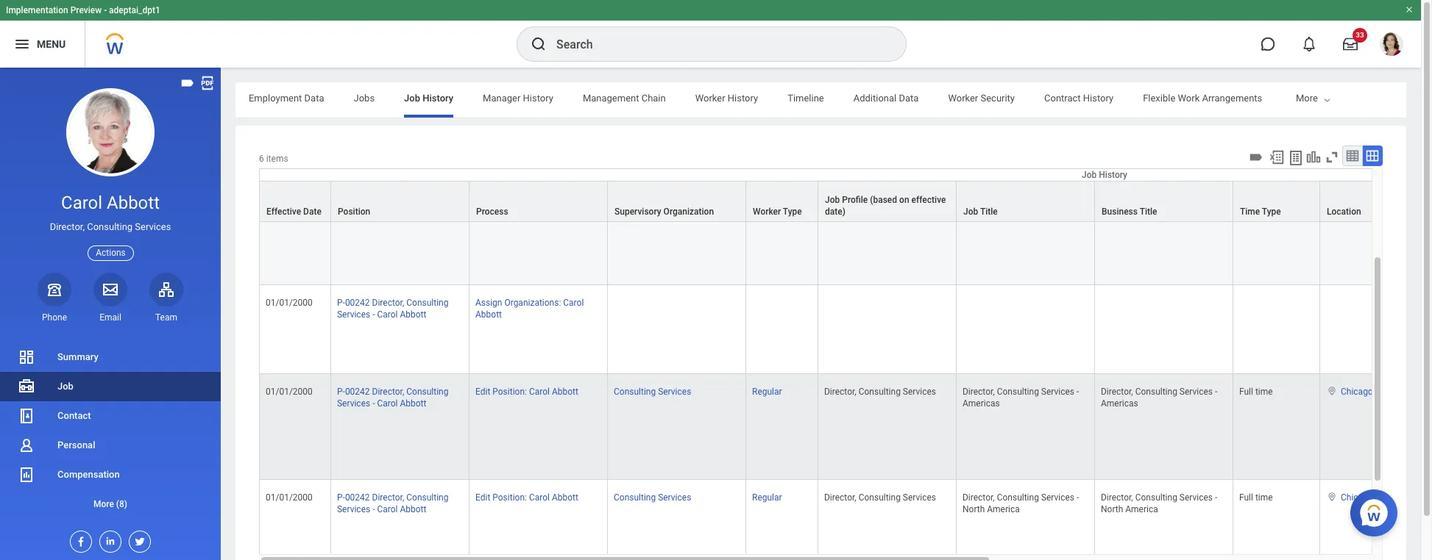 Task type: locate. For each thing, give the bounding box(es) containing it.
1 horizontal spatial worker
[[753, 207, 781, 217]]

history right manager at the left top of page
[[523, 93, 554, 104]]

1 horizontal spatial america
[[1126, 505, 1159, 515]]

compensation link
[[0, 461, 221, 490]]

2 chicago from the top
[[1341, 493, 1374, 503]]

implementation
[[6, 5, 68, 15]]

1 horizontal spatial type
[[1262, 207, 1282, 217]]

1 horizontal spatial director, consulting services - north america
[[1101, 493, 1220, 515]]

0 vertical spatial more
[[1296, 93, 1318, 104]]

1 consulting services from the top
[[614, 388, 692, 398]]

0 vertical spatial assign
[[476, 193, 502, 203]]

1 director, consulting services - north america from the left
[[963, 493, 1082, 515]]

timeline
[[788, 93, 824, 104]]

0 vertical spatial regular link
[[752, 385, 782, 398]]

carol
[[563, 193, 584, 203], [61, 193, 102, 213], [377, 204, 398, 215], [563, 298, 584, 308], [377, 310, 398, 320], [529, 388, 550, 398], [377, 399, 398, 410], [529, 493, 550, 503], [377, 505, 398, 515]]

consulting inside navigation pane region
[[87, 222, 133, 233]]

0 horizontal spatial north
[[963, 505, 985, 515]]

1 type from the left
[[783, 207, 802, 217]]

1 vertical spatial regular link
[[752, 490, 782, 503]]

data right employment
[[304, 93, 324, 104]]

edit
[[476, 388, 491, 398], [476, 493, 491, 503]]

twitter image
[[130, 532, 146, 548]]

summary
[[57, 352, 98, 363]]

job history up business
[[1082, 170, 1128, 180]]

2 americas from the left
[[1101, 399, 1139, 410]]

flexible work arrangements
[[1143, 93, 1263, 104]]

0 vertical spatial position:
[[493, 388, 527, 398]]

chicago right location image
[[1341, 493, 1374, 503]]

p-00242 director, consulting services - carol abbott
[[337, 193, 449, 215], [337, 298, 449, 320], [337, 388, 449, 410], [337, 493, 449, 515]]

0 horizontal spatial worker
[[695, 93, 726, 104]]

0 vertical spatial director, consulting services
[[50, 222, 171, 233]]

0 horizontal spatial job history
[[404, 93, 454, 104]]

0 horizontal spatial tag image
[[180, 75, 196, 91]]

1 consulting services link from the top
[[614, 385, 692, 398]]

1 americas from the left
[[963, 399, 1000, 410]]

north
[[963, 505, 985, 515], [1101, 505, 1124, 515]]

2 00242 from the top
[[345, 298, 370, 308]]

chicago link right location icon
[[1341, 385, 1374, 398]]

0 vertical spatial assign organizations: carol abbott
[[476, 193, 584, 215]]

personal image
[[18, 437, 35, 455]]

1 vertical spatial assign organizations: carol abbott
[[476, 298, 584, 320]]

2 consulting services from the top
[[614, 493, 692, 503]]

4 p- from the top
[[337, 493, 345, 503]]

location image
[[1327, 387, 1338, 397]]

2 edit position: carol abbott link from the top
[[476, 490, 579, 503]]

2 time from the top
[[1256, 493, 1273, 503]]

0 horizontal spatial more
[[93, 500, 114, 510]]

consulting services
[[614, 388, 692, 398], [614, 493, 692, 503]]

regular link for director, consulting services - americas
[[752, 385, 782, 398]]

toolbar
[[1246, 146, 1383, 169]]

1 vertical spatial edit position: carol abbott
[[476, 493, 579, 503]]

3 01/01/2000 from the top
[[266, 388, 313, 398]]

2 horizontal spatial worker
[[948, 93, 979, 104]]

title inside popup button
[[981, 207, 998, 217]]

0 horizontal spatial title
[[981, 207, 998, 217]]

01/01/2000 for 3rd row from the bottom
[[266, 298, 313, 308]]

1 data from the left
[[304, 93, 324, 104]]

chicago link for director, consulting services - north america
[[1341, 490, 1374, 503]]

assign for 1st assign organizations: carol abbott link from the top of the page
[[476, 193, 502, 203]]

edit position: carol abbott for director, consulting services - north america
[[476, 493, 579, 503]]

01/01/2000 for fifth row from the top
[[266, 388, 313, 398]]

type
[[783, 207, 802, 217], [1262, 207, 1282, 217]]

email carol abbott element
[[93, 312, 127, 324]]

more inside more (8) dropdown button
[[93, 500, 114, 510]]

assign organizations: carol abbott
[[476, 193, 584, 215], [476, 298, 584, 320]]

2 regular link from the top
[[752, 490, 782, 503]]

director, consulting services for director, consulting services - americas
[[825, 388, 936, 398]]

director, consulting services - north america
[[963, 493, 1082, 515], [1101, 493, 1220, 515]]

job for job title popup button
[[964, 207, 979, 217]]

tab list containing employment data
[[68, 82, 1263, 118]]

3 p-00242 director, consulting services - carol abbott from the top
[[337, 388, 449, 410]]

full time for director, consulting services - north america
[[1240, 493, 1273, 503]]

Search Workday  search field
[[557, 28, 876, 60]]

consulting services for director, consulting services - north america
[[614, 493, 692, 503]]

1 title from the left
[[981, 207, 998, 217]]

2 vertical spatial director, consulting services
[[825, 493, 936, 503]]

2 chicago link from the top
[[1341, 490, 1374, 503]]

time for director, consulting services - americas
[[1256, 388, 1273, 398]]

4 p-00242 director, consulting services - carol abbott from the top
[[337, 493, 449, 515]]

position:
[[493, 388, 527, 398], [493, 493, 527, 503]]

2 title from the left
[[1140, 207, 1158, 217]]

p-00242 director, consulting services - carol abbott link for director, consulting services - americas edit position: carol abbott link
[[337, 385, 449, 410]]

director,
[[372, 193, 404, 203], [50, 222, 85, 233], [372, 298, 404, 308], [372, 388, 404, 398], [825, 388, 857, 398], [963, 388, 995, 398], [1101, 388, 1134, 398], [372, 493, 404, 503], [825, 493, 857, 503], [963, 493, 995, 503], [1101, 493, 1134, 503]]

2 p- from the top
[[337, 298, 345, 308]]

contact image
[[18, 408, 35, 426]]

1 vertical spatial time
[[1256, 493, 1273, 503]]

job for job profile (based on effective date) popup button
[[825, 195, 840, 205]]

0 horizontal spatial director, consulting services - americas
[[963, 388, 1082, 410]]

1 chicago from the top
[[1341, 388, 1374, 398]]

p- for 3rd row from the bottom
[[337, 298, 345, 308]]

tab list
[[68, 82, 1263, 118]]

more for more
[[1296, 93, 1318, 104]]

2 data from the left
[[899, 93, 919, 104]]

time left location image
[[1256, 493, 1273, 503]]

1 edit from the top
[[476, 388, 491, 398]]

additional
[[854, 93, 897, 104]]

1 horizontal spatial data
[[899, 93, 919, 104]]

chicago for director, consulting services - americas
[[1341, 388, 1374, 398]]

organizations:
[[505, 193, 561, 203], [505, 298, 561, 308]]

worker left date)
[[753, 207, 781, 217]]

0 vertical spatial full time element
[[1240, 385, 1273, 398]]

job history
[[404, 93, 454, 104], [1082, 170, 1128, 180]]

edit position: carol abbott link for director, consulting services - north america
[[476, 490, 579, 503]]

data right additional
[[899, 93, 919, 104]]

6
[[259, 154, 264, 164]]

0 horizontal spatial america
[[987, 505, 1020, 515]]

abbott
[[107, 193, 160, 213], [400, 204, 427, 215], [476, 204, 502, 215], [400, 310, 427, 320], [476, 310, 502, 320], [552, 388, 579, 398], [400, 399, 427, 410], [552, 493, 579, 503], [400, 505, 427, 515]]

worker inside popup button
[[753, 207, 781, 217]]

0 vertical spatial job history
[[404, 93, 454, 104]]

tag image left view printable version (pdf) icon
[[180, 75, 196, 91]]

2 type from the left
[[1262, 207, 1282, 217]]

consulting services link for director, consulting services - north america
[[614, 490, 692, 503]]

1 vertical spatial director, consulting services
[[825, 388, 936, 398]]

type right time
[[1262, 207, 1282, 217]]

0 horizontal spatial data
[[304, 93, 324, 104]]

flexible
[[1143, 93, 1176, 104]]

2 row from the top
[[259, 169, 1433, 223]]

2 01/01/2000 from the top
[[266, 298, 313, 308]]

1 vertical spatial tag image
[[1249, 149, 1265, 166]]

title for business title
[[1140, 207, 1158, 217]]

3 p- from the top
[[337, 388, 345, 398]]

1 assign organizations: carol abbott link from the top
[[476, 190, 584, 215]]

1 horizontal spatial more
[[1296, 93, 1318, 104]]

1 full from the top
[[1240, 388, 1254, 398]]

arrangements
[[1203, 93, 1263, 104]]

worker left security
[[948, 93, 979, 104]]

data
[[304, 93, 324, 104], [899, 93, 919, 104]]

1 vertical spatial assign organizations: carol abbott link
[[476, 295, 584, 320]]

data for additional data
[[899, 93, 919, 104]]

history up business
[[1099, 170, 1128, 180]]

job
[[404, 93, 420, 104], [1082, 170, 1097, 180], [825, 195, 840, 205], [964, 207, 979, 217], [57, 381, 74, 392]]

2 director, consulting services - north america from the left
[[1101, 493, 1220, 515]]

0 vertical spatial consulting services link
[[614, 385, 692, 398]]

more down notifications large icon
[[1296, 93, 1318, 104]]

phone carol abbott element
[[38, 312, 71, 324]]

implementation preview -   adeptai_dpt1
[[6, 5, 160, 15]]

1 edit position: carol abbott link from the top
[[476, 385, 579, 398]]

effective date
[[267, 207, 322, 217]]

1 vertical spatial consulting services link
[[614, 490, 692, 503]]

supervisory organization button
[[608, 182, 746, 222]]

p-00242 director, consulting services - carol abbott link
[[337, 190, 449, 215], [337, 295, 449, 320], [337, 385, 449, 410], [337, 490, 449, 515]]

p-00242 director, consulting services - carol abbott link for edit position: carol abbott link associated with director, consulting services - north america
[[337, 490, 449, 515]]

cell
[[259, 74, 331, 180], [331, 74, 470, 180], [470, 74, 608, 180], [608, 74, 747, 180], [747, 74, 819, 180], [819, 74, 957, 180], [957, 74, 1095, 180], [1095, 74, 1234, 180], [1234, 74, 1321, 180], [1321, 74, 1393, 180], [819, 180, 957, 286], [957, 180, 1095, 286], [1095, 180, 1234, 286], [608, 286, 747, 375], [747, 286, 819, 375], [819, 286, 957, 375], [957, 286, 1095, 375], [1095, 286, 1234, 375], [1234, 286, 1321, 375]]

1 north from the left
[[963, 505, 985, 515]]

1 chicago link from the top
[[1341, 385, 1374, 398]]

team link
[[149, 273, 183, 324]]

4 00242 from the top
[[345, 493, 370, 503]]

history down search workday search field
[[728, 93, 758, 104]]

2 assign from the top
[[476, 298, 502, 308]]

1 vertical spatial chicago
[[1341, 493, 1374, 503]]

search image
[[530, 35, 548, 53]]

supervisory organization
[[615, 207, 714, 217]]

1 regular from the top
[[752, 388, 782, 398]]

2 assign organizations: carol abbott from the top
[[476, 298, 584, 320]]

1 director, consulting services - americas from the left
[[963, 388, 1082, 410]]

2 p-00242 director, consulting services - carol abbott from the top
[[337, 298, 449, 320]]

more (8)
[[93, 500, 127, 510]]

2 position: from the top
[[493, 493, 527, 503]]

profile
[[842, 195, 868, 205]]

1 vertical spatial regular
[[752, 493, 782, 503]]

1 horizontal spatial director, consulting services - americas
[[1101, 388, 1220, 410]]

mail image
[[102, 281, 119, 299]]

1 horizontal spatial title
[[1140, 207, 1158, 217]]

management
[[583, 93, 639, 104]]

1 regular link from the top
[[752, 385, 782, 398]]

0 horizontal spatial director, consulting services - north america
[[963, 493, 1082, 515]]

full time element
[[1240, 385, 1273, 398], [1240, 490, 1273, 503]]

-
[[104, 5, 107, 15], [373, 204, 375, 215], [373, 310, 375, 320], [1077, 388, 1079, 398], [1215, 388, 1218, 398], [373, 399, 375, 410], [1077, 493, 1079, 503], [1215, 493, 1218, 503], [373, 505, 375, 515]]

history
[[423, 93, 454, 104], [523, 93, 554, 104], [728, 93, 758, 104], [1084, 93, 1114, 104], [1099, 170, 1128, 180]]

history left manager at the left top of page
[[423, 93, 454, 104]]

0 vertical spatial organizations:
[[505, 193, 561, 203]]

profile logan mcneil image
[[1380, 32, 1404, 59]]

chicago link right location image
[[1341, 490, 1374, 503]]

carol inside navigation pane region
[[61, 193, 102, 213]]

1 vertical spatial full time element
[[1240, 490, 1273, 503]]

organizations: for 1st assign organizations: carol abbott link from the bottom
[[505, 298, 561, 308]]

2 p-00242 director, consulting services - carol abbott link from the top
[[337, 295, 449, 320]]

0 vertical spatial time
[[1256, 388, 1273, 398]]

organizations: for 1st assign organizations: carol abbott link from the top of the page
[[505, 193, 561, 203]]

1 vertical spatial full
[[1240, 493, 1254, 503]]

title
[[981, 207, 998, 217], [1140, 207, 1158, 217]]

1 organizations: from the top
[[505, 193, 561, 203]]

worker
[[695, 93, 726, 104], [948, 93, 979, 104], [753, 207, 781, 217]]

assign organizations: carol abbott link
[[476, 190, 584, 215], [476, 295, 584, 320]]

2 assign organizations: carol abbott link from the top
[[476, 295, 584, 320]]

row
[[259, 74, 1433, 180], [259, 169, 1433, 223], [259, 180, 1433, 286], [259, 286, 1433, 375], [259, 375, 1433, 481], [259, 481, 1433, 561]]

process button
[[470, 182, 607, 222]]

1 vertical spatial more
[[93, 500, 114, 510]]

0 vertical spatial edit position: carol abbott
[[476, 388, 579, 398]]

director, consulting services - americas
[[963, 388, 1082, 410], [1101, 388, 1220, 410]]

additional data
[[854, 93, 919, 104]]

1 vertical spatial job history
[[1082, 170, 1128, 180]]

job image
[[18, 378, 35, 396]]

consulting services link
[[614, 385, 692, 398], [614, 490, 692, 503]]

business title
[[1102, 207, 1158, 217]]

abbott inside navigation pane region
[[107, 193, 160, 213]]

0 vertical spatial chicago
[[1341, 388, 1374, 398]]

job inside job history popup button
[[1082, 170, 1097, 180]]

0 vertical spatial full time
[[1240, 388, 1273, 398]]

list
[[0, 343, 221, 520]]

america
[[987, 505, 1020, 515], [1126, 505, 1159, 515]]

2 edit position: carol abbott from the top
[[476, 493, 579, 503]]

1 full time from the top
[[1240, 388, 1273, 398]]

1 full time element from the top
[[1240, 385, 1273, 398]]

tag image for view printable version (pdf) icon
[[180, 75, 196, 91]]

services
[[337, 204, 370, 215], [135, 222, 171, 233], [337, 310, 370, 320], [658, 388, 692, 398], [903, 388, 936, 398], [1042, 388, 1075, 398], [1180, 388, 1213, 398], [337, 399, 370, 410], [658, 493, 692, 503], [903, 493, 936, 503], [1042, 493, 1075, 503], [1180, 493, 1213, 503], [337, 505, 370, 515]]

0 vertical spatial full
[[1240, 388, 1254, 398]]

1 assign from the top
[[476, 193, 502, 203]]

time type
[[1240, 207, 1282, 217]]

close environment banner image
[[1405, 5, 1414, 14]]

1 edit position: carol abbott from the top
[[476, 388, 579, 398]]

phone image
[[44, 281, 65, 299]]

tag image left export to excel "image"
[[1249, 149, 1265, 166]]

2 edit from the top
[[476, 493, 491, 503]]

4 row from the top
[[259, 286, 1433, 375]]

job inside job profile (based on effective date)
[[825, 195, 840, 205]]

manager
[[483, 93, 521, 104]]

job history inside popup button
[[1082, 170, 1128, 180]]

regular link
[[752, 385, 782, 398], [752, 490, 782, 503]]

more left (8)
[[93, 500, 114, 510]]

0 vertical spatial chicago link
[[1341, 385, 1374, 398]]

4 p-00242 director, consulting services - carol abbott link from the top
[[337, 490, 449, 515]]

2 consulting services link from the top
[[614, 490, 692, 503]]

1 vertical spatial position:
[[493, 493, 527, 503]]

2 director, consulting services - americas from the left
[[1101, 388, 1220, 410]]

1 position: from the top
[[493, 388, 527, 398]]

adeptai_dpt1
[[109, 5, 160, 15]]

time
[[1256, 388, 1273, 398], [1256, 493, 1273, 503]]

americas
[[963, 399, 1000, 410], [1101, 399, 1139, 410]]

full time element for director, consulting services - north america
[[1240, 490, 1273, 503]]

2 full time element from the top
[[1240, 490, 1273, 503]]

chicago for director, consulting services - north america
[[1341, 493, 1374, 503]]

2 full from the top
[[1240, 493, 1254, 503]]

more (8) button
[[0, 490, 221, 520]]

4 01/01/2000 from the top
[[266, 493, 313, 503]]

job for job history popup button
[[1082, 170, 1097, 180]]

p- for fifth row from the top
[[337, 388, 345, 398]]

0 vertical spatial assign organizations: carol abbott link
[[476, 190, 584, 215]]

compensation image
[[18, 467, 35, 484]]

2 organizations: from the top
[[505, 298, 561, 308]]

1 vertical spatial full time
[[1240, 493, 1273, 503]]

job title button
[[957, 182, 1095, 222]]

1 horizontal spatial tag image
[[1249, 149, 1265, 166]]

chicago right location icon
[[1341, 388, 1374, 398]]

director, consulting services
[[50, 222, 171, 233], [825, 388, 936, 398], [825, 493, 936, 503]]

3 p-00242 director, consulting services - carol abbott link from the top
[[337, 385, 449, 410]]

title inside "popup button"
[[1140, 207, 1158, 217]]

0 vertical spatial edit position: carol abbott link
[[476, 385, 579, 398]]

consulting services link for director, consulting services - americas
[[614, 385, 692, 398]]

1 vertical spatial edit position: carol abbott link
[[476, 490, 579, 503]]

1 horizontal spatial north
[[1101, 505, 1124, 515]]

work
[[1178, 93, 1200, 104]]

manager history
[[483, 93, 554, 104]]

time left location icon
[[1256, 388, 1273, 398]]

location image
[[1327, 492, 1338, 503]]

worker for worker type
[[753, 207, 781, 217]]

export to excel image
[[1269, 149, 1285, 166]]

contract history
[[1045, 93, 1114, 104]]

table image
[[1346, 149, 1360, 163]]

1 assign organizations: carol abbott from the top
[[476, 193, 584, 215]]

2 north from the left
[[1101, 505, 1124, 515]]

chicago link
[[1341, 385, 1374, 398], [1341, 490, 1374, 503]]

2 regular from the top
[[752, 493, 782, 503]]

history inside job history popup button
[[1099, 170, 1128, 180]]

on
[[900, 195, 910, 205]]

team
[[155, 313, 177, 323]]

type left date)
[[783, 207, 802, 217]]

1 vertical spatial consulting services
[[614, 493, 692, 503]]

assign
[[476, 193, 502, 203], [476, 298, 502, 308]]

2 full time from the top
[[1240, 493, 1273, 503]]

expand/collapse chart image
[[1306, 149, 1322, 166]]

tag image
[[180, 75, 196, 91], [1249, 149, 1265, 166]]

job history right jobs
[[404, 93, 454, 104]]

1 horizontal spatial job history
[[1082, 170, 1128, 180]]

6 items
[[259, 154, 288, 164]]

1 vertical spatial assign
[[476, 298, 502, 308]]

chicago
[[1341, 388, 1374, 398], [1341, 493, 1374, 503]]

1 vertical spatial organizations:
[[505, 298, 561, 308]]

0 horizontal spatial type
[[783, 207, 802, 217]]

row containing job profile (based on effective date)
[[259, 169, 1433, 223]]

01/01/2000
[[266, 193, 313, 203], [266, 298, 313, 308], [266, 388, 313, 398], [266, 493, 313, 503]]

1 01/01/2000 from the top
[[266, 193, 313, 203]]

0 vertical spatial edit
[[476, 388, 491, 398]]

1 horizontal spatial americas
[[1101, 399, 1139, 410]]

1 vertical spatial chicago link
[[1341, 490, 1374, 503]]

0 vertical spatial tag image
[[180, 75, 196, 91]]

0 horizontal spatial americas
[[963, 399, 1000, 410]]

type inside popup button
[[783, 207, 802, 217]]

0 vertical spatial consulting services
[[614, 388, 692, 398]]

0 vertical spatial regular
[[752, 388, 782, 398]]

1 vertical spatial edit
[[476, 493, 491, 503]]

time for director, consulting services - north america
[[1256, 493, 1273, 503]]

job inside job title popup button
[[964, 207, 979, 217]]

1 time from the top
[[1256, 388, 1273, 398]]

type inside 'popup button'
[[1262, 207, 1282, 217]]

worker down search workday search field
[[695, 93, 726, 104]]



Task type: describe. For each thing, give the bounding box(es) containing it.
director, consulting services for director, consulting services - north america
[[825, 493, 936, 503]]

organization
[[664, 207, 714, 217]]

job title
[[964, 207, 998, 217]]

team carol abbott element
[[149, 312, 183, 324]]

date)
[[825, 207, 846, 217]]

assign organizations: carol abbott for 1st assign organizations: carol abbott link from the top of the page
[[476, 193, 584, 215]]

full for director, consulting services - north america
[[1240, 493, 1254, 503]]

full for director, consulting services - americas
[[1240, 388, 1254, 398]]

management chain
[[583, 93, 666, 104]]

job profile (based on effective date) button
[[819, 182, 956, 222]]

expand table image
[[1366, 149, 1380, 163]]

1 00242 from the top
[[345, 193, 370, 203]]

worker security
[[948, 93, 1015, 104]]

view printable version (pdf) image
[[200, 75, 216, 91]]

contract
[[1045, 93, 1081, 104]]

effective
[[267, 207, 301, 217]]

assign organizations: carol abbott for 1st assign organizations: carol abbott link from the bottom
[[476, 298, 584, 320]]

carol abbott
[[61, 193, 160, 213]]

contact link
[[0, 402, 221, 431]]

full time element for director, consulting services - americas
[[1240, 385, 1273, 398]]

6 row from the top
[[259, 481, 1433, 561]]

edit position: carol abbott link for director, consulting services - americas
[[476, 385, 579, 398]]

employment
[[249, 93, 302, 104]]

regular link for director, consulting services - north america
[[752, 490, 782, 503]]

items
[[266, 154, 288, 164]]

worker history
[[695, 93, 758, 104]]

worker for worker history
[[695, 93, 726, 104]]

chicago link for director, consulting services - americas
[[1341, 385, 1374, 398]]

33 button
[[1335, 28, 1368, 60]]

effective
[[912, 195, 946, 205]]

phone button
[[38, 273, 71, 324]]

list containing summary
[[0, 343, 221, 520]]

job profile (based on effective date)
[[825, 195, 946, 217]]

data for employment data
[[304, 93, 324, 104]]

p-00242 director, consulting services - carol abbott link for 1st assign organizations: carol abbott link from the bottom
[[337, 295, 449, 320]]

fullscreen image
[[1324, 149, 1341, 166]]

view team image
[[158, 281, 175, 299]]

justify image
[[13, 35, 31, 53]]

compensation
[[57, 470, 120, 481]]

history right contract
[[1084, 93, 1114, 104]]

type for worker type
[[783, 207, 802, 217]]

phone
[[42, 313, 67, 323]]

chain
[[642, 93, 666, 104]]

linkedin image
[[100, 532, 116, 548]]

(8)
[[116, 500, 127, 510]]

actions button
[[88, 246, 134, 261]]

notifications large image
[[1302, 37, 1317, 52]]

services inside navigation pane region
[[135, 222, 171, 233]]

01/01/2000 for first row from the bottom of the page
[[266, 493, 313, 503]]

summary link
[[0, 343, 221, 373]]

1 row from the top
[[259, 74, 1433, 180]]

worker type button
[[747, 182, 818, 222]]

jobs
[[354, 93, 375, 104]]

3 00242 from the top
[[345, 388, 370, 398]]

position: for director, consulting services - americas
[[493, 388, 527, 398]]

1 p-00242 director, consulting services - carol abbott link from the top
[[337, 190, 449, 215]]

position button
[[331, 182, 469, 222]]

job link
[[0, 373, 221, 402]]

1 p- from the top
[[337, 193, 345, 203]]

business
[[1102, 207, 1138, 217]]

position: for director, consulting services - north america
[[493, 493, 527, 503]]

1 america from the left
[[987, 505, 1020, 515]]

01/01/2000 for 3rd row from the top
[[266, 193, 313, 203]]

- inside menu banner
[[104, 5, 107, 15]]

menu banner
[[0, 0, 1422, 68]]

title for job title
[[981, 207, 998, 217]]

33
[[1356, 31, 1365, 39]]

process
[[476, 207, 508, 217]]

location
[[1327, 207, 1362, 217]]

position
[[338, 207, 370, 217]]

job history button
[[260, 169, 1433, 181]]

(based
[[870, 195, 897, 205]]

director, consulting services inside navigation pane region
[[50, 222, 171, 233]]

consulting services for director, consulting services - americas
[[614, 388, 692, 398]]

more (8) button
[[0, 496, 221, 514]]

edit for director, consulting services - americas
[[476, 388, 491, 398]]

facebook image
[[71, 532, 87, 548]]

time type button
[[1234, 182, 1320, 222]]

more for more (8)
[[93, 500, 114, 510]]

summary image
[[18, 349, 35, 367]]

inbox large image
[[1344, 37, 1358, 52]]

email
[[99, 313, 121, 323]]

personal link
[[0, 431, 221, 461]]

3 row from the top
[[259, 180, 1433, 286]]

1 p-00242 director, consulting services - carol abbott from the top
[[337, 193, 449, 215]]

export to worksheets image
[[1288, 149, 1305, 167]]

regular for director, consulting services - americas
[[752, 388, 782, 398]]

worker type
[[753, 207, 802, 217]]

2 america from the left
[[1126, 505, 1159, 515]]

actions
[[96, 248, 126, 258]]

regular for director, consulting services - north america
[[752, 493, 782, 503]]

edit position: carol abbott for director, consulting services - americas
[[476, 388, 579, 398]]

time
[[1240, 207, 1261, 217]]

effective date button
[[260, 182, 331, 222]]

assign for 1st assign organizations: carol abbott link from the bottom
[[476, 298, 502, 308]]

preview
[[70, 5, 102, 15]]

location button
[[1321, 182, 1392, 222]]

menu button
[[0, 21, 85, 68]]

navigation pane region
[[0, 68, 221, 561]]

contact
[[57, 411, 91, 422]]

tag image for export to excel "image"
[[1249, 149, 1265, 166]]

personal
[[57, 440, 95, 451]]

edit for director, consulting services - north america
[[476, 493, 491, 503]]

security
[[981, 93, 1015, 104]]

date
[[303, 207, 322, 217]]

job inside job link
[[57, 381, 74, 392]]

email button
[[93, 273, 127, 324]]

full time for director, consulting services - americas
[[1240, 388, 1273, 398]]

5 row from the top
[[259, 375, 1433, 481]]

director, inside navigation pane region
[[50, 222, 85, 233]]

menu
[[37, 38, 66, 50]]

p- for first row from the bottom of the page
[[337, 493, 345, 503]]

employment data
[[249, 93, 324, 104]]

type for time type
[[1262, 207, 1282, 217]]

business title button
[[1095, 182, 1233, 222]]

supervisory
[[615, 207, 662, 217]]

worker for worker security
[[948, 93, 979, 104]]

job inside tab list
[[404, 93, 420, 104]]



Task type: vqa. For each thing, say whether or not it's contained in the screenshot.
LEARNING TRENDS BY TENURE element
no



